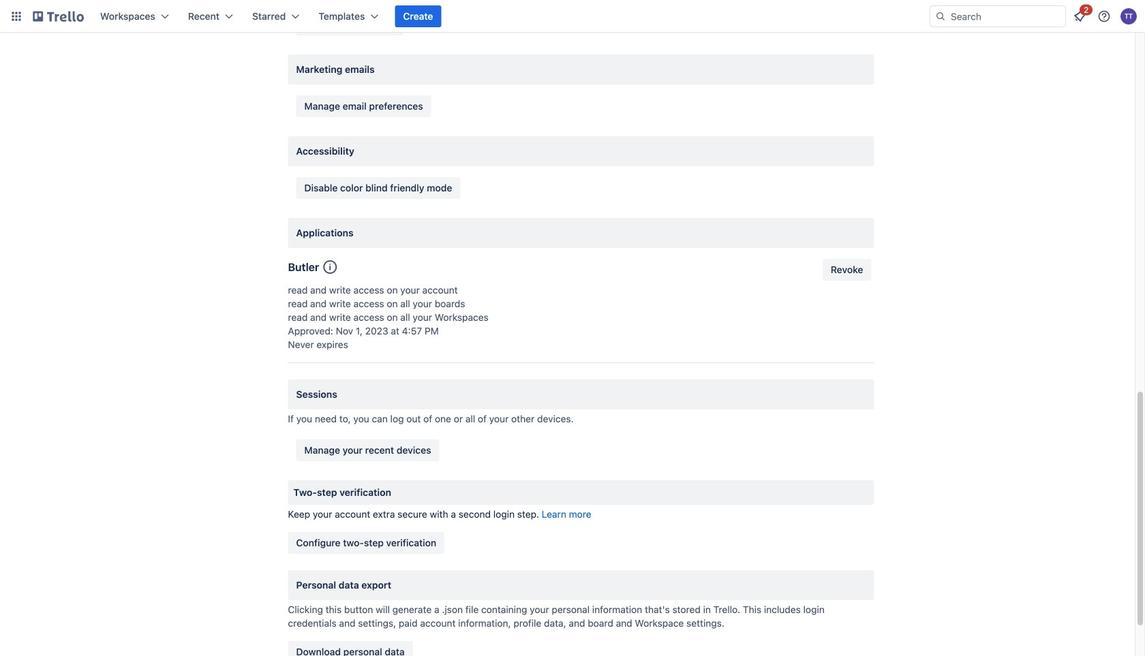 Task type: vqa. For each thing, say whether or not it's contained in the screenshot.
Primary element
yes



Task type: locate. For each thing, give the bounding box(es) containing it.
2 notifications image
[[1072, 8, 1089, 25]]

back to home image
[[33, 5, 84, 27]]

None button
[[823, 259, 872, 281]]

primary element
[[0, 0, 1146, 33]]

search image
[[936, 11, 947, 22]]



Task type: describe. For each thing, give the bounding box(es) containing it.
Search field
[[947, 7, 1066, 26]]

open information menu image
[[1098, 10, 1112, 23]]

terry turtle (terryturtle) image
[[1121, 8, 1138, 25]]



